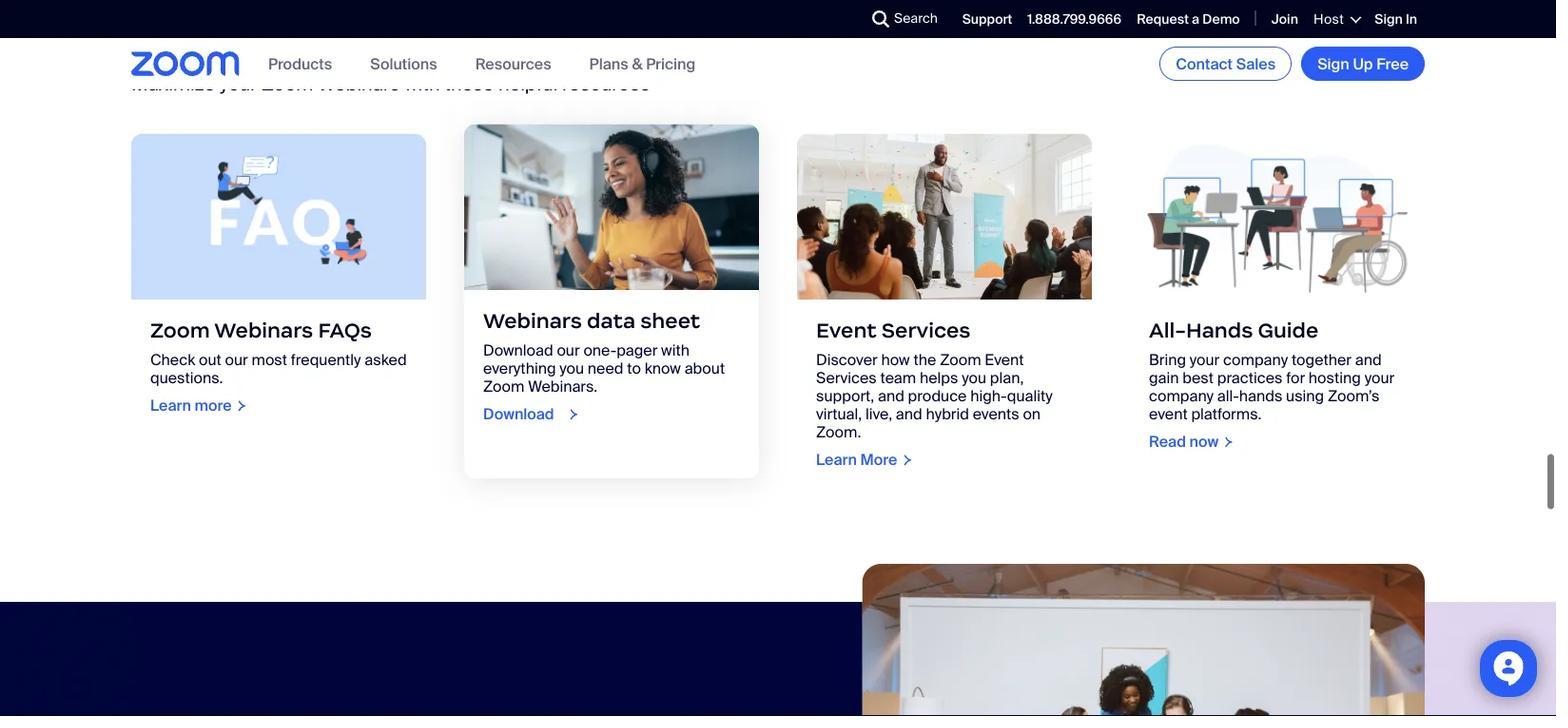 Task type: vqa. For each thing, say whether or not it's contained in the screenshot.
COLLABORATION at the top
no



Task type: describe. For each thing, give the bounding box(es) containing it.
our inside webinars data sheet download our one-pager with everything you need to know about zoom webinars. download
[[557, 341, 580, 361]]

hands
[[1186, 318, 1253, 343]]

search image
[[872, 10, 890, 28]]

sign for sign in
[[1375, 11, 1403, 28]]

1 download from the top
[[483, 341, 553, 361]]

0 vertical spatial event
[[816, 318, 877, 343]]

to
[[627, 359, 641, 379]]

check
[[150, 350, 195, 370]]

plans & pricing link
[[589, 54, 696, 74]]

request a demo link
[[1137, 11, 1240, 28]]

you inside webinars data sheet download our one-pager with everything you need to know about zoom webinars. download
[[560, 359, 584, 379]]

you inside event services discover how the zoom event services team helps you plan, support, and produce high-quality virtual, live, and hybrid events on zoom. learn more
[[962, 369, 987, 389]]

event services discover how the zoom event services team helps you plan, support, and produce high-quality virtual, live, and hybrid events on zoom. learn more
[[816, 318, 1053, 470]]

contact sales
[[1176, 54, 1276, 74]]

products
[[268, 54, 332, 74]]

&
[[632, 54, 643, 74]]

1.888.799.9666 link
[[1028, 11, 1122, 28]]

solutions button
[[370, 54, 437, 74]]

your down hands
[[1190, 350, 1220, 370]]

resources button
[[475, 54, 551, 74]]

about
[[685, 359, 725, 379]]

zoom inside webinars data sheet download our one-pager with everything you need to know about zoom webinars. download
[[483, 377, 525, 397]]

faq image
[[131, 134, 426, 300]]

questions.
[[150, 369, 223, 389]]

all-
[[1149, 318, 1186, 343]]

request
[[1137, 11, 1189, 28]]

your right hosting
[[1365, 369, 1395, 389]]

know
[[645, 359, 681, 379]]

webinars data sheet download our one-pager with everything you need to know about zoom webinars. download
[[483, 308, 725, 425]]

host
[[1314, 10, 1345, 28]]

with inside webinars data sheet download our one-pager with everything you need to know about zoom webinars. download
[[661, 341, 690, 361]]

contact sales link
[[1160, 47, 1292, 81]]

0 horizontal spatial for
[[316, 15, 363, 56]]

all-hands guide bring your company together and gain best practices for hosting your company all-hands using zoom's event platforms. read now
[[1149, 318, 1395, 452]]

cartoon of 3 people working as desk image
[[1130, 134, 1425, 300]]

sign in
[[1375, 11, 1418, 28]]

one-
[[584, 341, 617, 361]]

free
[[1377, 54, 1409, 74]]

zoom.
[[816, 423, 861, 443]]

sign up free link
[[1302, 47, 1425, 81]]

frequently
[[291, 350, 361, 370]]

and down the how
[[878, 387, 905, 407]]

more
[[195, 396, 232, 416]]

sales
[[1237, 54, 1276, 74]]

zoom inside event services discover how the zoom event services team helps you plan, support, and produce high-quality virtual, live, and hybrid events on zoom. learn more
[[940, 350, 981, 370]]

and inside all-hands guide bring your company together and gain best practices for hosting your company all-hands using zoom's event platforms. read now
[[1356, 350, 1382, 370]]

plan,
[[990, 369, 1024, 389]]

maximize
[[131, 72, 215, 97]]

sheet
[[640, 308, 700, 334]]

hosting
[[1309, 369, 1361, 389]]

faqs
[[318, 318, 372, 343]]

1 vertical spatial services
[[816, 369, 877, 389]]

products button
[[268, 54, 332, 74]]

sign up free
[[1318, 54, 1409, 74]]

the
[[914, 350, 936, 370]]

maximize your zoom webinars with these helpful resources
[[131, 72, 650, 97]]

pager
[[617, 341, 658, 361]]

best
[[1183, 369, 1214, 389]]

host button
[[1314, 10, 1360, 28]]

together
[[1292, 350, 1352, 370]]

1.888.799.9666
[[1028, 11, 1122, 28]]

events
[[973, 405, 1020, 425]]

contact
[[1176, 54, 1233, 74]]

read
[[1149, 432, 1186, 452]]

webinars inside webinars data sheet download our one-pager with everything you need to know about zoom webinars. download
[[483, 308, 582, 334]]

learn inside zoom webinars faqs check out our most frequently asked questions. learn more
[[150, 396, 191, 416]]

on
[[1023, 405, 1041, 425]]

resources for resources dropdown button
[[475, 54, 551, 74]]

support,
[[816, 387, 875, 407]]

our inside zoom webinars faqs check out our most frequently asked questions. learn more
[[225, 350, 248, 370]]

practices
[[1218, 369, 1283, 389]]

1 horizontal spatial event
[[985, 350, 1024, 370]]

a
[[1192, 11, 1200, 28]]

quality
[[1007, 387, 1053, 407]]

zoom webinars faqs check out our most frequently asked questions. learn more
[[150, 318, 407, 416]]

in
[[1406, 11, 1418, 28]]

join link
[[1272, 11, 1299, 28]]



Task type: locate. For each thing, give the bounding box(es) containing it.
plans & pricing
[[589, 54, 696, 74]]

event up the discover at the right
[[816, 318, 877, 343]]

download down everything
[[483, 405, 554, 425]]

services
[[882, 318, 971, 343], [816, 369, 877, 389]]

our left one-
[[557, 341, 580, 361]]

0 vertical spatial download
[[483, 341, 553, 361]]

and up zoom's
[[1356, 350, 1382, 370]]

sign
[[1375, 11, 1403, 28], [1318, 54, 1350, 74]]

sign left in
[[1375, 11, 1403, 28]]

need
[[588, 359, 624, 379]]

zoom inside zoom webinars faqs check out our most frequently asked questions. learn more
[[150, 318, 210, 343]]

with left 'these'
[[404, 72, 440, 97]]

1 horizontal spatial with
[[661, 341, 690, 361]]

learn down questions.
[[150, 396, 191, 416]]

0 vertical spatial company
[[1224, 350, 1288, 370]]

0 horizontal spatial event
[[816, 318, 877, 343]]

request a demo
[[1137, 11, 1240, 28]]

0 vertical spatial learn
[[150, 396, 191, 416]]

you left need
[[560, 359, 584, 379]]

your
[[371, 15, 447, 56], [220, 72, 257, 97], [1190, 350, 1220, 370], [1365, 369, 1395, 389]]

solutions
[[370, 54, 437, 74]]

1 horizontal spatial sign
[[1375, 11, 1403, 28]]

your up maximize your zoom webinars with these helpful resources
[[371, 15, 447, 56]]

webinars.
[[528, 377, 598, 397]]

resources
[[131, 15, 308, 56], [475, 54, 551, 74]]

pricing
[[646, 54, 696, 74]]

1 vertical spatial with
[[661, 341, 690, 361]]

search
[[894, 10, 938, 27]]

you left the plan,
[[962, 369, 987, 389]]

for
[[316, 15, 363, 56], [1287, 369, 1305, 389]]

how
[[881, 350, 910, 370]]

platforms.
[[1192, 405, 1262, 425]]

sign in link
[[1375, 11, 1418, 28]]

demo
[[1203, 11, 1240, 28]]

now
[[1190, 432, 1219, 452]]

all-
[[1218, 387, 1239, 407]]

gain
[[1149, 369, 1179, 389]]

1 horizontal spatial you
[[962, 369, 987, 389]]

0 vertical spatial sign
[[1375, 11, 1403, 28]]

0 horizontal spatial resources
[[131, 15, 308, 56]]

sign for sign up free
[[1318, 54, 1350, 74]]

0 horizontal spatial with
[[404, 72, 440, 97]]

1 horizontal spatial services
[[882, 318, 971, 343]]

0 horizontal spatial learn
[[150, 396, 191, 416]]

discover
[[816, 350, 878, 370]]

support
[[963, 11, 1013, 28]]

plans
[[589, 54, 629, 74]]

hybrid
[[926, 405, 969, 425]]

services up virtual,
[[816, 369, 877, 389]]

your right maximize at top
[[220, 72, 257, 97]]

event up high-
[[985, 350, 1024, 370]]

download
[[483, 341, 553, 361], [483, 405, 554, 425]]

resources
[[562, 72, 650, 97]]

out
[[199, 350, 221, 370]]

and right live,
[[896, 405, 923, 425]]

everything
[[483, 359, 556, 379]]

up
[[1353, 54, 1373, 74]]

1 vertical spatial for
[[1287, 369, 1305, 389]]

event
[[816, 318, 877, 343], [985, 350, 1024, 370]]

0 vertical spatial for
[[316, 15, 363, 56]]

hands
[[1239, 387, 1283, 407]]

download up webinars. on the left of page
[[483, 341, 553, 361]]

most
[[252, 350, 287, 370]]

more
[[861, 450, 897, 470]]

bring
[[1149, 350, 1186, 370]]

webinars
[[558, 15, 716, 56], [318, 72, 400, 97], [483, 308, 582, 334], [214, 318, 313, 343]]

helps
[[920, 369, 958, 389]]

learn inside event services discover how the zoom event services team helps you plan, support, and produce high-quality virtual, live, and hybrid events on zoom. learn more
[[816, 450, 857, 470]]

event services image
[[797, 134, 1092, 300]]

zoom's
[[1328, 387, 1380, 407]]

zoom
[[455, 15, 551, 56], [262, 72, 313, 97], [150, 318, 210, 343], [940, 350, 981, 370], [483, 377, 525, 397]]

team
[[881, 369, 916, 389]]

resources for your zoom webinars
[[131, 15, 716, 56]]

our
[[557, 341, 580, 361], [225, 350, 248, 370]]

1 horizontal spatial our
[[557, 341, 580, 361]]

woman waving on virtual meeting image
[[464, 125, 759, 291]]

1 vertical spatial learn
[[816, 450, 857, 470]]

1 horizontal spatial resources
[[475, 54, 551, 74]]

produce
[[908, 387, 967, 407]]

with
[[404, 72, 440, 97], [661, 341, 690, 361]]

0 horizontal spatial you
[[560, 359, 584, 379]]

company down bring
[[1149, 387, 1214, 407]]

our right out
[[225, 350, 248, 370]]

0 vertical spatial with
[[404, 72, 440, 97]]

for left hosting
[[1287, 369, 1305, 389]]

webinars inside zoom webinars faqs check out our most frequently asked questions. learn more
[[214, 318, 313, 343]]

0 horizontal spatial our
[[225, 350, 248, 370]]

event
[[1149, 405, 1188, 425]]

0 horizontal spatial services
[[816, 369, 877, 389]]

for left solutions dropdown button
[[316, 15, 363, 56]]

these
[[444, 72, 494, 97]]

join
[[1272, 11, 1299, 28]]

data
[[587, 308, 636, 334]]

1 horizontal spatial learn
[[816, 450, 857, 470]]

with down sheet
[[661, 341, 690, 361]]

high-
[[971, 387, 1007, 407]]

1 horizontal spatial company
[[1224, 350, 1288, 370]]

0 vertical spatial services
[[882, 318, 971, 343]]

1 horizontal spatial for
[[1287, 369, 1305, 389]]

1 vertical spatial event
[[985, 350, 1024, 370]]

using
[[1286, 387, 1324, 407]]

2 download from the top
[[483, 405, 554, 425]]

1 vertical spatial company
[[1149, 387, 1214, 407]]

company up the hands
[[1224, 350, 1288, 370]]

None search field
[[803, 4, 877, 34]]

0 horizontal spatial company
[[1149, 387, 1214, 407]]

learn
[[150, 396, 191, 416], [816, 450, 857, 470]]

for inside all-hands guide bring your company together and gain best practices for hosting your company all-hands using zoom's event platforms. read now
[[1287, 369, 1305, 389]]

guide
[[1258, 318, 1319, 343]]

services up the
[[882, 318, 971, 343]]

support link
[[963, 11, 1013, 28]]

sign left up
[[1318, 54, 1350, 74]]

learn down zoom. at the right of the page
[[816, 450, 857, 470]]

1 vertical spatial download
[[483, 405, 554, 425]]

resources for resources for your zoom webinars
[[131, 15, 308, 56]]

0 horizontal spatial sign
[[1318, 54, 1350, 74]]

and
[[1356, 350, 1382, 370], [878, 387, 905, 407], [896, 405, 923, 425]]

live,
[[866, 405, 892, 425]]

search image
[[872, 10, 890, 28]]

1 vertical spatial sign
[[1318, 54, 1350, 74]]

zoom logo image
[[131, 52, 240, 76]]

asked
[[365, 350, 407, 370]]

virtual,
[[816, 405, 862, 425]]

helpful
[[498, 72, 558, 97]]



